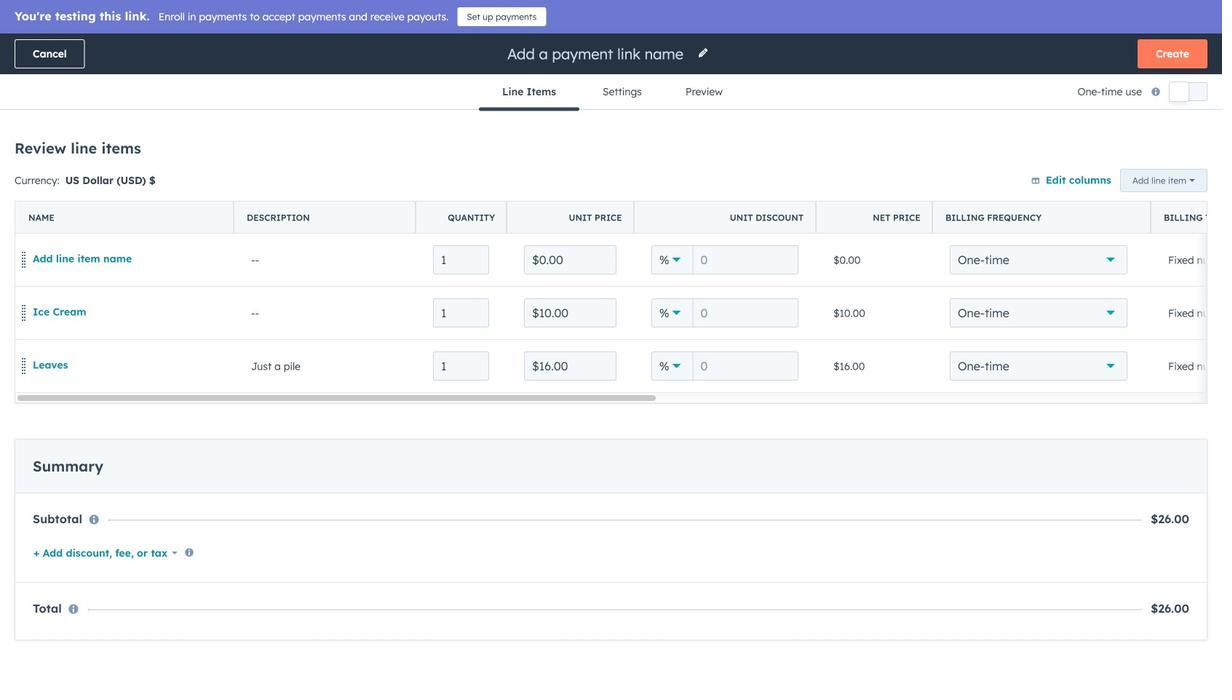 Task type: vqa. For each thing, say whether or not it's contained in the screenshot.
third Press to sort. image from right
yes



Task type: describe. For each thing, give the bounding box(es) containing it.
8 press to sort. element from the left
[[1135, 194, 1140, 205]]

2 0 text field from the top
[[693, 299, 799, 328]]

4 press to sort. element from the left
[[698, 194, 704, 205]]

3 0 text field from the top
[[693, 352, 799, 381]]

3 press to sort. element from the left
[[583, 194, 588, 205]]

1 press to sort. element from the left
[[109, 194, 115, 205]]

press to sort. image for seventh 'press to sort.' element from the right
[[405, 194, 410, 204]]

press to sort. image for 5th 'press to sort.' element from the right
[[698, 194, 704, 204]]

7 press to sort. element from the left
[[1047, 194, 1053, 205]]

1 0 text field from the top
[[693, 245, 799, 275]]

press to sort. image for 8th 'press to sort.' element from left
[[1135, 194, 1140, 204]]

press to sort. image for 6th 'press to sort.' element
[[966, 194, 972, 204]]

2 press to sort. element from the left
[[405, 194, 410, 205]]



Task type: locate. For each thing, give the bounding box(es) containing it.
press to sort. image for 5th 'press to sort.' element from the left
[[795, 194, 801, 204]]

1 press to sort. image from the left
[[109, 194, 115, 204]]

1 horizontal spatial press to sort. image
[[966, 194, 972, 204]]

press to sort. element
[[109, 194, 115, 205], [405, 194, 410, 205], [583, 194, 588, 205], [698, 194, 704, 205], [795, 194, 801, 205], [966, 194, 972, 205], [1047, 194, 1053, 205], [1135, 194, 1140, 205]]

2 vertical spatial 0 text field
[[693, 352, 799, 381]]

press to sort. image for 1st 'press to sort.' element
[[109, 194, 115, 204]]

6 press to sort. element from the left
[[966, 194, 972, 205]]

None text field
[[433, 245, 489, 275], [524, 245, 617, 275], [433, 299, 489, 328], [433, 352, 489, 381], [524, 352, 617, 381], [433, 245, 489, 275], [524, 245, 617, 275], [433, 299, 489, 328], [433, 352, 489, 381], [524, 352, 617, 381]]

press to sort. image for third 'press to sort.' element from the left
[[583, 194, 588, 204]]

3 press to sort. image from the left
[[583, 194, 588, 204]]

0 text field
[[693, 245, 799, 275], [693, 299, 799, 328], [693, 352, 799, 381]]

5 press to sort. image from the left
[[1047, 194, 1053, 204]]

page section element
[[0, 34, 1223, 111]]

Search search field
[[35, 139, 326, 168]]

navigation
[[479, 74, 743, 111]]

navigation inside page section element
[[479, 74, 743, 111]]

2 press to sort. image from the left
[[966, 194, 972, 204]]

1 vertical spatial 0 text field
[[693, 299, 799, 328]]

2 press to sort. image from the left
[[405, 194, 410, 204]]

4 press to sort. image from the left
[[795, 194, 801, 204]]

column header
[[228, 184, 343, 216], [15, 202, 235, 234], [234, 202, 417, 234], [416, 202, 508, 234], [507, 202, 635, 234], [634, 202, 817, 234], [816, 202, 934, 234], [933, 202, 1152, 234], [1151, 202, 1223, 234]]

Add a payment link name field
[[506, 44, 689, 64]]

None text field
[[524, 299, 617, 328]]

press to sort. image
[[698, 194, 704, 204], [966, 194, 972, 204]]

0 vertical spatial 0 text field
[[693, 245, 799, 275]]

6 press to sort. image from the left
[[1135, 194, 1140, 204]]

5 press to sort. element from the left
[[795, 194, 801, 205]]

dialog
[[0, 0, 1223, 677]]

pagination navigation
[[494, 287, 626, 306]]

0 horizontal spatial press to sort. image
[[698, 194, 704, 204]]

press to sort. image for second 'press to sort.' element from right
[[1047, 194, 1053, 204]]

press to sort. image
[[109, 194, 115, 204], [405, 194, 410, 204], [583, 194, 588, 204], [795, 194, 801, 204], [1047, 194, 1053, 204], [1135, 194, 1140, 204]]

1 press to sort. image from the left
[[698, 194, 704, 204]]



